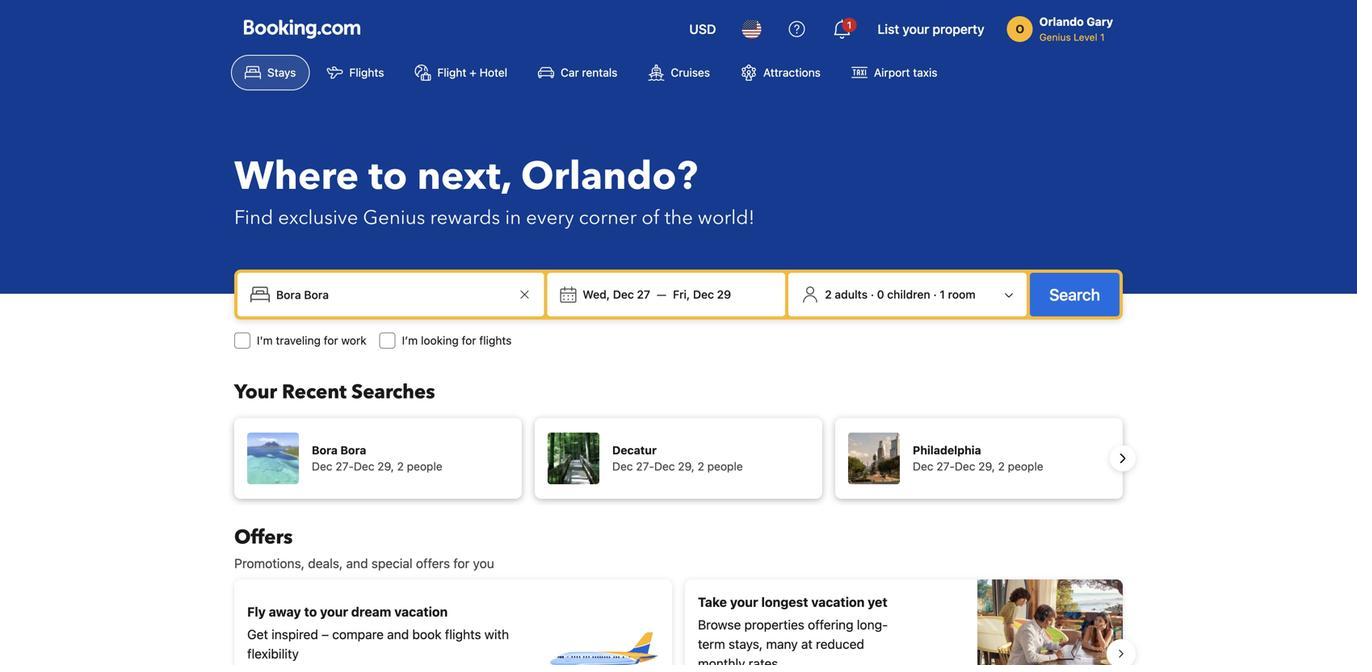 Task type: vqa. For each thing, say whether or not it's contained in the screenshot.
away
yes



Task type: describe. For each thing, give the bounding box(es) containing it.
29
[[717, 288, 731, 301]]

adults
[[835, 288, 868, 301]]

at
[[801, 637, 813, 652]]

offering
[[808, 618, 854, 633]]

i'm
[[402, 334, 418, 347]]

stays link
[[231, 55, 310, 90]]

in
[[505, 205, 521, 231]]

—
[[657, 288, 667, 301]]

and inside offers promotions, deals, and special offers for you
[[346, 556, 368, 572]]

fri,
[[673, 288, 690, 301]]

airport
[[874, 66, 910, 79]]

gary
[[1087, 15, 1113, 28]]

every
[[526, 205, 574, 231]]

vacation inside take your longest vacation yet browse properties offering long- term stays, many at reduced monthly rates.
[[811, 595, 865, 610]]

list your property
[[878, 21, 985, 37]]

exclusive
[[278, 205, 358, 231]]

i'm
[[257, 334, 273, 347]]

hotel
[[480, 66, 507, 79]]

wed, dec 27 — fri, dec 29
[[583, 288, 731, 301]]

search button
[[1030, 273, 1120, 317]]

longest
[[761, 595, 808, 610]]

airport taxis
[[874, 66, 938, 79]]

for for looking
[[462, 334, 476, 347]]

stays,
[[729, 637, 763, 652]]

taxis
[[913, 66, 938, 79]]

term
[[698, 637, 725, 652]]

recent
[[282, 379, 347, 406]]

people for philadelphia dec 27-dec 29, 2 people
[[1008, 460, 1043, 473]]

27
[[637, 288, 650, 301]]

cruises link
[[635, 55, 724, 90]]

world!
[[698, 205, 755, 231]]

2 inside decatur dec 27-dec 29, 2 people
[[698, 460, 704, 473]]

orlando
[[1039, 15, 1084, 28]]

many
[[766, 637, 798, 652]]

region containing bora bora
[[221, 412, 1136, 506]]

long-
[[857, 618, 888, 633]]

decatur
[[612, 444, 657, 457]]

o
[[1016, 22, 1024, 36]]

to inside 'where to next, orlando? find exclusive genius rewards in every corner of the world!'
[[369, 150, 407, 203]]

find
[[234, 205, 273, 231]]

yet
[[868, 595, 888, 610]]

rates.
[[749, 656, 782, 666]]

flexibility
[[247, 647, 299, 662]]

room
[[948, 288, 976, 301]]

genius inside "orlando gary genius level 1"
[[1039, 32, 1071, 43]]

fly
[[247, 605, 266, 620]]

away
[[269, 605, 301, 620]]

car rentals link
[[524, 55, 631, 90]]

car rentals
[[561, 66, 618, 79]]

your for take
[[730, 595, 758, 610]]

for inside offers promotions, deals, and special offers for you
[[453, 556, 470, 572]]

i'm looking for flights
[[402, 334, 512, 347]]

orlando?
[[521, 150, 698, 203]]

searches
[[351, 379, 435, 406]]

car
[[561, 66, 579, 79]]

where to next, orlando? find exclusive genius rewards in every corner of the world!
[[234, 150, 755, 231]]

offers promotions, deals, and special offers for you
[[234, 525, 494, 572]]

wed, dec 27 button
[[576, 280, 657, 309]]

region containing take your longest vacation yet
[[221, 574, 1136, 666]]

Where are you going? field
[[270, 280, 515, 309]]

2 inside bora bora dec 27-dec 29, 2 people
[[397, 460, 404, 473]]

to inside "fly away to your dream vacation get inspired – compare and book flights with flexibility"
[[304, 605, 317, 620]]

decatur dec 27-dec 29, 2 people
[[612, 444, 743, 473]]

usd button
[[680, 10, 726, 48]]

27- for decatur dec 27-dec 29, 2 people
[[636, 460, 654, 473]]

2 inside dropdown button
[[825, 288, 832, 301]]

people inside bora bora dec 27-dec 29, 2 people
[[407, 460, 442, 473]]

philadelphia
[[913, 444, 981, 457]]

29, for decatur dec 27-dec 29, 2 people
[[678, 460, 695, 473]]

29, inside bora bora dec 27-dec 29, 2 people
[[377, 460, 394, 473]]

flight + hotel
[[437, 66, 507, 79]]

where
[[234, 150, 359, 203]]

the
[[665, 205, 693, 231]]

book
[[412, 627, 442, 643]]

dream
[[351, 605, 391, 620]]

booking.com image
[[244, 19, 360, 39]]

corner
[[579, 205, 637, 231]]

get
[[247, 627, 268, 643]]

inspired
[[272, 627, 318, 643]]

cruises
[[671, 66, 710, 79]]

1 inside "2 adults · 0 children · 1 room" dropdown button
[[940, 288, 945, 301]]



Task type: locate. For each thing, give the bounding box(es) containing it.
level
[[1074, 32, 1098, 43]]

1 button
[[823, 10, 862, 48]]

2 bora from the left
[[340, 444, 366, 457]]

work
[[341, 334, 366, 347]]

27- inside decatur dec 27-dec 29, 2 people
[[636, 460, 654, 473]]

–
[[322, 627, 329, 643]]

stays
[[267, 66, 296, 79]]

27- inside philadelphia dec 27-dec 29, 2 people
[[937, 460, 955, 473]]

1 horizontal spatial vacation
[[811, 595, 865, 610]]

· right children
[[933, 288, 937, 301]]

0 horizontal spatial genius
[[363, 205, 425, 231]]

compare
[[332, 627, 384, 643]]

philadelphia dec 27-dec 29, 2 people
[[913, 444, 1043, 473]]

for for traveling
[[324, 334, 338, 347]]

0 horizontal spatial ·
[[871, 288, 874, 301]]

offers
[[234, 525, 293, 551]]

1 horizontal spatial and
[[387, 627, 409, 643]]

29, inside philadelphia dec 27-dec 29, 2 people
[[979, 460, 995, 473]]

take your longest vacation yet browse properties offering long- term stays, many at reduced monthly rates.
[[698, 595, 888, 666]]

genius down orlando
[[1039, 32, 1071, 43]]

1 horizontal spatial your
[[730, 595, 758, 610]]

for
[[324, 334, 338, 347], [462, 334, 476, 347], [453, 556, 470, 572]]

people inside philadelphia dec 27-dec 29, 2 people
[[1008, 460, 1043, 473]]

your right list
[[903, 21, 929, 37]]

2 adults · 0 children · 1 room button
[[795, 280, 1020, 310]]

your
[[903, 21, 929, 37], [730, 595, 758, 610], [320, 605, 348, 620]]

0 vertical spatial 1
[[847, 19, 852, 31]]

0 horizontal spatial your
[[320, 605, 348, 620]]

genius left rewards
[[363, 205, 425, 231]]

27- down philadelphia
[[937, 460, 955, 473]]

special
[[371, 556, 413, 572]]

0 vertical spatial flights
[[479, 334, 512, 347]]

1 down gary
[[1100, 32, 1105, 43]]

1 vertical spatial flights
[[445, 627, 481, 643]]

29, for philadelphia dec 27-dec 29, 2 people
[[979, 460, 995, 473]]

·
[[871, 288, 874, 301], [933, 288, 937, 301]]

next,
[[417, 150, 511, 203]]

29, inside decatur dec 27-dec 29, 2 people
[[678, 460, 695, 473]]

rentals
[[582, 66, 618, 79]]

next image
[[1113, 449, 1133, 469]]

and left book
[[387, 627, 409, 643]]

2 29, from the left
[[678, 460, 695, 473]]

for right looking at the bottom of page
[[462, 334, 476, 347]]

0 horizontal spatial to
[[304, 605, 317, 620]]

dec
[[613, 288, 634, 301], [693, 288, 714, 301], [312, 460, 332, 473], [354, 460, 374, 473], [612, 460, 633, 473], [654, 460, 675, 473], [913, 460, 934, 473], [955, 460, 975, 473]]

children
[[887, 288, 930, 301]]

flights link
[[313, 55, 398, 90]]

2 horizontal spatial people
[[1008, 460, 1043, 473]]

fly away to your dream vacation image
[[546, 598, 659, 666]]

1 horizontal spatial ·
[[933, 288, 937, 301]]

and inside "fly away to your dream vacation get inspired – compare and book flights with flexibility"
[[387, 627, 409, 643]]

2 horizontal spatial your
[[903, 21, 929, 37]]

1 vertical spatial region
[[221, 574, 1136, 666]]

0 horizontal spatial and
[[346, 556, 368, 572]]

list
[[878, 21, 899, 37]]

1 29, from the left
[[377, 460, 394, 473]]

browse
[[698, 618, 741, 633]]

attractions
[[763, 66, 821, 79]]

people
[[407, 460, 442, 473], [707, 460, 743, 473], [1008, 460, 1043, 473]]

your inside "fly away to your dream vacation get inspired – compare and book flights with flexibility"
[[320, 605, 348, 620]]

1 bora from the left
[[312, 444, 338, 457]]

to left next,
[[369, 150, 407, 203]]

flights
[[479, 334, 512, 347], [445, 627, 481, 643]]

orlando gary genius level 1
[[1039, 15, 1113, 43]]

your up "–"
[[320, 605, 348, 620]]

wed,
[[583, 288, 610, 301]]

2 27- from the left
[[636, 460, 654, 473]]

you
[[473, 556, 494, 572]]

looking
[[421, 334, 459, 347]]

promotions,
[[234, 556, 305, 572]]

2 horizontal spatial 1
[[1100, 32, 1105, 43]]

genius
[[1039, 32, 1071, 43], [363, 205, 425, 231]]

fri, dec 29 button
[[667, 280, 738, 309]]

flights right looking at the bottom of page
[[479, 334, 512, 347]]

people for decatur dec 27-dec 29, 2 people
[[707, 460, 743, 473]]

property
[[933, 21, 985, 37]]

properties
[[744, 618, 805, 633]]

1 horizontal spatial 1
[[940, 288, 945, 301]]

vacation up book
[[394, 605, 448, 620]]

0 horizontal spatial vacation
[[394, 605, 448, 620]]

with
[[485, 627, 509, 643]]

your right "take"
[[730, 595, 758, 610]]

0
[[877, 288, 884, 301]]

1 horizontal spatial genius
[[1039, 32, 1071, 43]]

0 vertical spatial to
[[369, 150, 407, 203]]

1 27- from the left
[[336, 460, 354, 473]]

your account menu orlando gary genius level 1 element
[[1007, 7, 1120, 44]]

flights
[[349, 66, 384, 79]]

airport taxis link
[[838, 55, 951, 90]]

1 inside 1 dropdown button
[[847, 19, 852, 31]]

usd
[[689, 21, 716, 37]]

bora
[[312, 444, 338, 457], [340, 444, 366, 457]]

genius inside 'where to next, orlando? find exclusive genius rewards in every corner of the world!'
[[363, 205, 425, 231]]

your inside "link"
[[903, 21, 929, 37]]

flight
[[437, 66, 466, 79]]

your for list
[[903, 21, 929, 37]]

1 vertical spatial and
[[387, 627, 409, 643]]

1 inside "orlando gary genius level 1"
[[1100, 32, 1105, 43]]

deals,
[[308, 556, 343, 572]]

1 left list
[[847, 19, 852, 31]]

2 · from the left
[[933, 288, 937, 301]]

1 horizontal spatial bora
[[340, 444, 366, 457]]

0 horizontal spatial 1
[[847, 19, 852, 31]]

flights inside "fly away to your dream vacation get inspired – compare and book flights with flexibility"
[[445, 627, 481, 643]]

your inside take your longest vacation yet browse properties offering long- term stays, many at reduced monthly rates.
[[730, 595, 758, 610]]

1 horizontal spatial people
[[707, 460, 743, 473]]

2 adults · 0 children · 1 room
[[825, 288, 976, 301]]

3 27- from the left
[[937, 460, 955, 473]]

1 horizontal spatial 27-
[[636, 460, 654, 473]]

vacation up offering in the right of the page
[[811, 595, 865, 610]]

and right deals,
[[346, 556, 368, 572]]

3 29, from the left
[[979, 460, 995, 473]]

2 vertical spatial 1
[[940, 288, 945, 301]]

to
[[369, 150, 407, 203], [304, 605, 317, 620]]

2 inside philadelphia dec 27-dec 29, 2 people
[[998, 460, 1005, 473]]

27-
[[336, 460, 354, 473], [636, 460, 654, 473], [937, 460, 955, 473]]

bora bora dec 27-dec 29, 2 people
[[312, 444, 442, 473]]

2 horizontal spatial 27-
[[937, 460, 955, 473]]

1 vertical spatial 1
[[1100, 32, 1105, 43]]

and
[[346, 556, 368, 572], [387, 627, 409, 643]]

27- down decatur
[[636, 460, 654, 473]]

0 horizontal spatial bora
[[312, 444, 338, 457]]

0 vertical spatial genius
[[1039, 32, 1071, 43]]

0 vertical spatial region
[[221, 412, 1136, 506]]

2 region from the top
[[221, 574, 1136, 666]]

27- down your recent searches
[[336, 460, 354, 473]]

monthly
[[698, 656, 745, 666]]

attractions link
[[727, 55, 834, 90]]

for left work
[[324, 334, 338, 347]]

flight + hotel link
[[401, 55, 521, 90]]

your recent searches
[[234, 379, 435, 406]]

1 · from the left
[[871, 288, 874, 301]]

i'm traveling for work
[[257, 334, 366, 347]]

people inside decatur dec 27-dec 29, 2 people
[[707, 460, 743, 473]]

reduced
[[816, 637, 864, 652]]

of
[[642, 205, 660, 231]]

1
[[847, 19, 852, 31], [1100, 32, 1105, 43], [940, 288, 945, 301]]

fly away to your dream vacation get inspired – compare and book flights with flexibility
[[247, 605, 509, 662]]

your
[[234, 379, 277, 406]]

1 vertical spatial genius
[[363, 205, 425, 231]]

0 vertical spatial and
[[346, 556, 368, 572]]

for left the you
[[453, 556, 470, 572]]

vacation inside "fly away to your dream vacation get inspired – compare and book flights with flexibility"
[[394, 605, 448, 620]]

2 people from the left
[[707, 460, 743, 473]]

2 horizontal spatial 29,
[[979, 460, 995, 473]]

search
[[1049, 285, 1100, 304]]

list your property link
[[868, 10, 994, 48]]

take
[[698, 595, 727, 610]]

offers
[[416, 556, 450, 572]]

to right away on the left of the page
[[304, 605, 317, 620]]

1 horizontal spatial 29,
[[678, 460, 695, 473]]

27- inside bora bora dec 27-dec 29, 2 people
[[336, 460, 354, 473]]

0 horizontal spatial 29,
[[377, 460, 394, 473]]

0 horizontal spatial people
[[407, 460, 442, 473]]

27- for philadelphia dec 27-dec 29, 2 people
[[937, 460, 955, 473]]

traveling
[[276, 334, 321, 347]]

1 region from the top
[[221, 412, 1136, 506]]

· left 0
[[871, 288, 874, 301]]

1 vertical spatial to
[[304, 605, 317, 620]]

3 people from the left
[[1008, 460, 1043, 473]]

flights left with at bottom
[[445, 627, 481, 643]]

take your longest vacation yet image
[[978, 580, 1123, 666]]

0 horizontal spatial 27-
[[336, 460, 354, 473]]

1 people from the left
[[407, 460, 442, 473]]

region
[[221, 412, 1136, 506], [221, 574, 1136, 666]]

+
[[470, 66, 477, 79]]

1 left room
[[940, 288, 945, 301]]

1 horizontal spatial to
[[369, 150, 407, 203]]

rewards
[[430, 205, 500, 231]]



